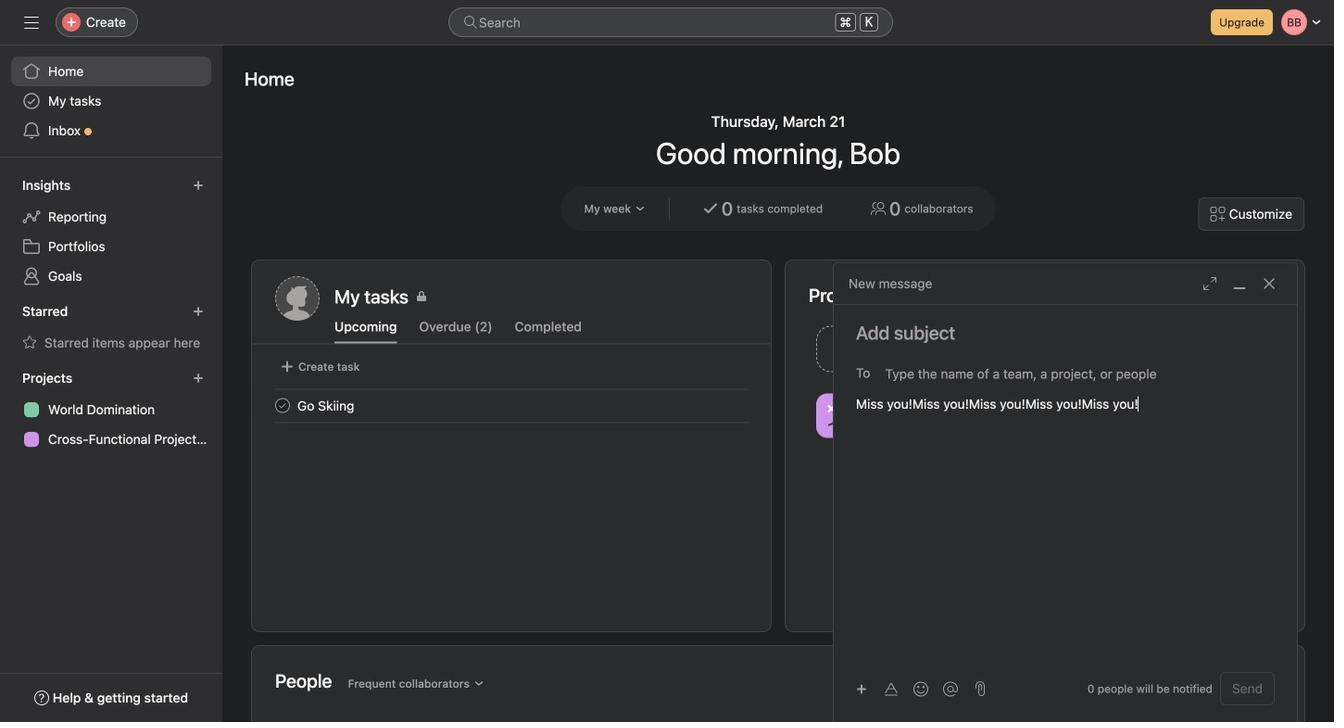 Task type: vqa. For each thing, say whether or not it's contained in the screenshot.
At Mention IMAGE
yes



Task type: describe. For each thing, give the bounding box(es) containing it.
add profile photo image
[[275, 276, 320, 321]]

Type the name of a team, a project, or people text field
[[886, 362, 1265, 385]]

new project or portfolio image
[[193, 373, 204, 384]]

expand popout to full screen image
[[1203, 276, 1218, 291]]

add items to starred image
[[193, 306, 204, 317]]

0 horizontal spatial list item
[[253, 389, 771, 422]]

Add subject text field
[[834, 320, 1298, 346]]

hide sidebar image
[[24, 15, 39, 30]]



Task type: locate. For each thing, give the bounding box(es) containing it.
mark complete image
[[272, 394, 294, 417]]

line_and_symbols image
[[828, 405, 850, 427]]

1 vertical spatial list item
[[253, 389, 771, 422]]

None field
[[449, 7, 894, 37]]

insert an object image
[[856, 684, 868, 695]]

Mark complete checkbox
[[272, 394, 294, 417]]

at mention image
[[944, 682, 958, 697]]

starred element
[[0, 295, 222, 362]]

Search tasks, projects, and more text field
[[449, 7, 894, 37]]

dialog
[[834, 263, 1298, 722]]

insights element
[[0, 169, 222, 295]]

projects element
[[0, 362, 222, 458]]

list item
[[809, 321, 1046, 377], [253, 389, 771, 422]]

global element
[[0, 45, 222, 157]]

close image
[[1262, 276, 1277, 291]]

toolbar
[[849, 675, 968, 702]]

0 vertical spatial list item
[[809, 321, 1046, 377]]

1 horizontal spatial list item
[[809, 321, 1046, 377]]

new insights image
[[193, 180, 204, 191]]

minimize image
[[1233, 276, 1248, 291]]



